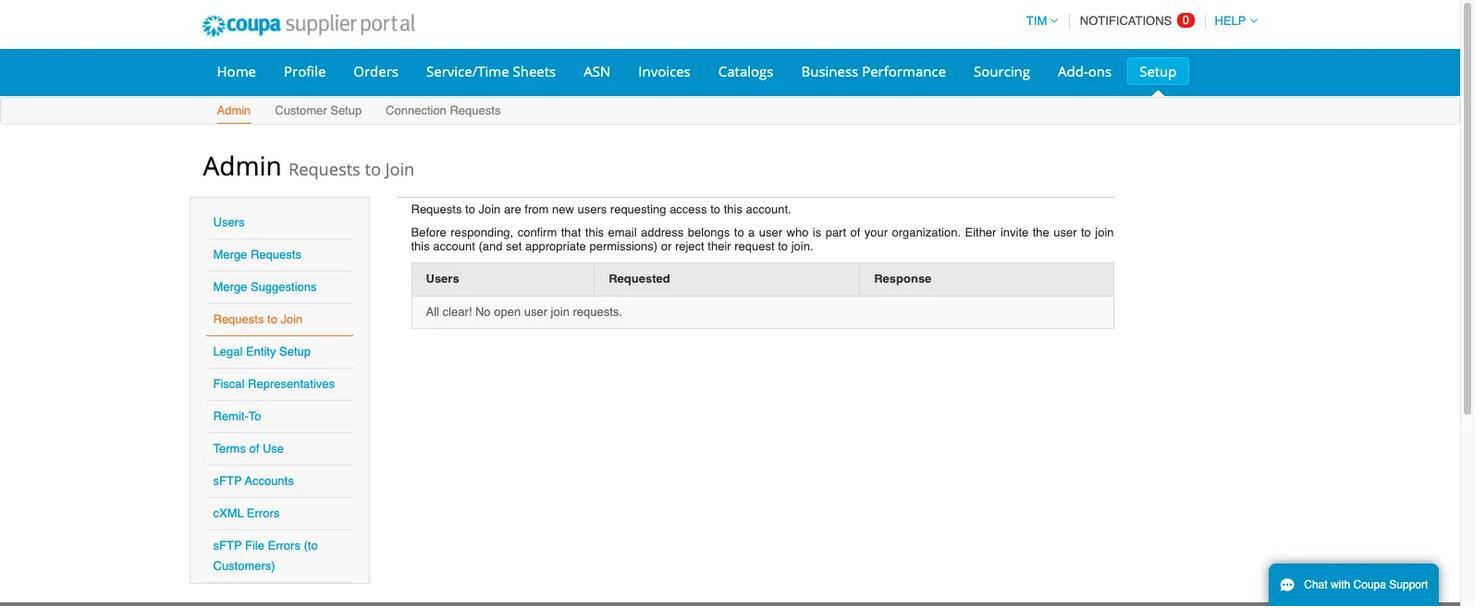 Task type: vqa. For each thing, say whether or not it's contained in the screenshot.
* Last Name
no



Task type: locate. For each thing, give the bounding box(es) containing it.
asn link
[[572, 57, 623, 85]]

join inside requests to join are from new users requesting access to this account. before responding, confirm that this email address belongs to a user who is part of your organization. either invite the user to join this account (and set appropriate permissions) or reject their request to join.
[[1095, 226, 1114, 240]]

join left requests.
[[551, 305, 570, 319]]

accounts
[[245, 475, 294, 488]]

entity
[[246, 345, 276, 359]]

to
[[249, 410, 261, 424]]

are
[[504, 203, 521, 216]]

join
[[385, 158, 415, 180], [479, 203, 501, 216], [281, 313, 303, 327]]

2 vertical spatial setup
[[279, 345, 311, 359]]

home
[[217, 62, 256, 80]]

merge down merge requests
[[213, 280, 247, 294]]

chat with coupa support
[[1304, 579, 1429, 592]]

a
[[748, 226, 755, 240]]

merge suggestions
[[213, 280, 317, 294]]

tim
[[1027, 14, 1047, 28]]

0 vertical spatial of
[[851, 226, 861, 240]]

1 horizontal spatial setup
[[330, 104, 362, 117]]

sftp
[[213, 475, 242, 488], [213, 539, 242, 553]]

users
[[578, 203, 607, 216]]

new
[[552, 203, 574, 216]]

setup
[[1140, 62, 1177, 80], [330, 104, 362, 117], [279, 345, 311, 359]]

0 vertical spatial setup
[[1140, 62, 1177, 80]]

2 horizontal spatial join
[[479, 203, 501, 216]]

of
[[851, 226, 861, 240], [249, 442, 259, 456]]

requests for admin
[[289, 158, 361, 180]]

2 merge from the top
[[213, 280, 247, 294]]

admin down home
[[217, 104, 251, 117]]

appropriate
[[525, 240, 586, 253]]

join right "the"
[[1095, 226, 1114, 240]]

setup down the notifications link
[[1140, 62, 1177, 80]]

requests inside admin requests to join
[[289, 158, 361, 180]]

1 vertical spatial join
[[479, 203, 501, 216]]

errors inside sftp file errors (to customers)
[[268, 539, 301, 553]]

1 vertical spatial of
[[249, 442, 259, 456]]

profile
[[284, 62, 326, 80]]

sourcing
[[974, 62, 1031, 80]]

this up belongs
[[724, 203, 743, 216]]

of right part
[[851, 226, 861, 240]]

users
[[213, 216, 245, 229], [426, 272, 459, 286]]

1 horizontal spatial this
[[585, 226, 604, 240]]

join for requests to join
[[281, 313, 303, 327]]

of left use
[[249, 442, 259, 456]]

or
[[661, 240, 672, 253]]

no
[[475, 305, 491, 319]]

1 horizontal spatial of
[[851, 226, 861, 240]]

representatives
[[248, 377, 335, 391]]

0 vertical spatial join
[[1095, 226, 1114, 240]]

help link
[[1207, 14, 1258, 28]]

requests up the before
[[411, 203, 462, 216]]

terms of use link
[[213, 442, 284, 456]]

merge
[[213, 248, 247, 262], [213, 280, 247, 294]]

user right a
[[759, 226, 783, 240]]

merge suggestions link
[[213, 280, 317, 294]]

join
[[1095, 226, 1114, 240], [551, 305, 570, 319]]

sftp up cxml
[[213, 475, 242, 488]]

admin down admin link
[[203, 148, 282, 183]]

merge requests
[[213, 248, 301, 262]]

2 horizontal spatial this
[[724, 203, 743, 216]]

errors left (to
[[268, 539, 301, 553]]

chat with coupa support button
[[1269, 564, 1440, 607]]

service/time
[[426, 62, 509, 80]]

2 sftp from the top
[[213, 539, 242, 553]]

0 horizontal spatial users
[[213, 216, 245, 229]]

access
[[670, 203, 707, 216]]

this down users
[[585, 226, 604, 240]]

join down connection
[[385, 158, 415, 180]]

navigation containing tim
[[1018, 3, 1258, 39]]

cxml
[[213, 507, 244, 521]]

1 sftp from the top
[[213, 475, 242, 488]]

notifications link
[[1073, 3, 1199, 39]]

2 vertical spatial join
[[281, 313, 303, 327]]

navigation
[[1018, 3, 1258, 39]]

address
[[641, 226, 684, 240]]

requests up suggestions
[[251, 248, 301, 262]]

cxml errors
[[213, 507, 280, 521]]

sftp accounts
[[213, 475, 294, 488]]

service/time sheets link
[[414, 57, 568, 85]]

legal
[[213, 345, 243, 359]]

remit-to
[[213, 410, 261, 424]]

1 vertical spatial merge
[[213, 280, 247, 294]]

0 vertical spatial errors
[[247, 507, 280, 521]]

1 merge from the top
[[213, 248, 247, 262]]

users down account
[[426, 272, 459, 286]]

0 vertical spatial users
[[213, 216, 245, 229]]

to
[[365, 158, 381, 180], [465, 203, 475, 216], [711, 203, 721, 216], [734, 226, 744, 240], [1081, 226, 1091, 240], [778, 240, 788, 253], [267, 313, 277, 327]]

1 vertical spatial sftp
[[213, 539, 242, 553]]

legal entity setup link
[[213, 345, 311, 359]]

merge down users link
[[213, 248, 247, 262]]

sftp up customers) at the left bottom of page
[[213, 539, 242, 553]]

admin for admin
[[217, 104, 251, 117]]

before
[[411, 226, 447, 240]]

from
[[525, 203, 549, 216]]

join down suggestions
[[281, 313, 303, 327]]

join left are
[[479, 203, 501, 216]]

performance
[[862, 62, 946, 80]]

1 vertical spatial users
[[426, 272, 459, 286]]

sftp file errors (to customers) link
[[213, 539, 318, 574]]

requests down the service/time
[[450, 104, 501, 117]]

permissions)
[[590, 240, 658, 253]]

with
[[1331, 579, 1351, 592]]

requests inside requests to join are from new users requesting access to this account. before responding, confirm that this email address belongs to a user who is part of your organization. either invite the user to join this account (and set appropriate permissions) or reject their request to join.
[[411, 203, 462, 216]]

this left account
[[411, 240, 430, 253]]

errors
[[247, 507, 280, 521], [268, 539, 301, 553]]

sftp for sftp file errors (to customers)
[[213, 539, 242, 553]]

coupa supplier portal image
[[189, 3, 427, 49]]

this
[[724, 203, 743, 216], [585, 226, 604, 240], [411, 240, 430, 253]]

requests to join are from new users requesting access to this account. before responding, confirm that this email address belongs to a user who is part of your organization. either invite the user to join this account (and set appropriate permissions) or reject their request to join.
[[411, 203, 1114, 253]]

responding,
[[451, 226, 514, 240]]

setup right customer
[[330, 104, 362, 117]]

errors down the accounts
[[247, 507, 280, 521]]

merge for merge suggestions
[[213, 280, 247, 294]]

0 horizontal spatial join
[[281, 313, 303, 327]]

add-
[[1058, 62, 1089, 80]]

admin link
[[216, 100, 252, 124]]

sftp inside sftp file errors (to customers)
[[213, 539, 242, 553]]

setup link
[[1128, 57, 1189, 85]]

1 vertical spatial errors
[[268, 539, 301, 553]]

1 horizontal spatial join
[[1095, 226, 1114, 240]]

invite
[[1001, 226, 1029, 240]]

user right 'open'
[[524, 305, 548, 319]]

that
[[561, 226, 581, 240]]

belongs
[[688, 226, 730, 240]]

requests down "customer setup" link
[[289, 158, 361, 180]]

0 vertical spatial merge
[[213, 248, 247, 262]]

2 horizontal spatial setup
[[1140, 62, 1177, 80]]

1 vertical spatial setup
[[330, 104, 362, 117]]

user
[[759, 226, 783, 240], [1054, 226, 1077, 240], [524, 305, 548, 319]]

users up merge requests
[[213, 216, 245, 229]]

terms
[[213, 442, 246, 456]]

user right "the"
[[1054, 226, 1077, 240]]

0 horizontal spatial join
[[551, 305, 570, 319]]

setup up representatives
[[279, 345, 311, 359]]

requests for connection
[[450, 104, 501, 117]]

1 vertical spatial join
[[551, 305, 570, 319]]

sftp file errors (to customers)
[[213, 539, 318, 574]]

1 horizontal spatial users
[[426, 272, 459, 286]]

admin requests to join
[[203, 148, 415, 183]]

0 vertical spatial join
[[385, 158, 415, 180]]

0 horizontal spatial this
[[411, 240, 430, 253]]

admin for admin requests to join
[[203, 148, 282, 183]]

0 vertical spatial admin
[[217, 104, 251, 117]]

0 vertical spatial sftp
[[213, 475, 242, 488]]

requests inside connection requests link
[[450, 104, 501, 117]]

1 horizontal spatial join
[[385, 158, 415, 180]]

1 vertical spatial admin
[[203, 148, 282, 183]]

join inside requests to join are from new users requesting access to this account. before responding, confirm that this email address belongs to a user who is part of your organization. either invite the user to join this account (and set appropriate permissions) or reject their request to join.
[[479, 203, 501, 216]]

0 horizontal spatial of
[[249, 442, 259, 456]]

requests
[[450, 104, 501, 117], [289, 158, 361, 180], [411, 203, 462, 216], [251, 248, 301, 262], [213, 313, 264, 327]]

is
[[813, 226, 822, 240]]

profile link
[[272, 57, 338, 85]]



Task type: describe. For each thing, give the bounding box(es) containing it.
reject
[[675, 240, 705, 253]]

request
[[735, 240, 775, 253]]

set
[[506, 240, 522, 253]]

tim link
[[1018, 14, 1058, 28]]

customer
[[275, 104, 327, 117]]

catalogs
[[719, 62, 774, 80]]

organization.
[[892, 226, 961, 240]]

orders
[[354, 62, 399, 80]]

notifications
[[1080, 14, 1176, 28]]

2 horizontal spatial user
[[1054, 226, 1077, 240]]

terms of use
[[213, 442, 284, 456]]

legal entity setup
[[213, 345, 311, 359]]

connection
[[386, 104, 447, 117]]

invoices link
[[627, 57, 703, 85]]

connection requests link
[[385, 100, 502, 124]]

asn
[[584, 62, 611, 80]]

requests.
[[573, 305, 622, 319]]

sftp accounts link
[[213, 475, 294, 488]]

chat
[[1304, 579, 1328, 592]]

customer setup link
[[274, 100, 363, 124]]

requests up the legal
[[213, 313, 264, 327]]

invoices
[[639, 62, 691, 80]]

remit-to link
[[213, 410, 261, 424]]

remit-
[[213, 410, 249, 424]]

your
[[865, 226, 888, 240]]

support
[[1390, 579, 1429, 592]]

either
[[965, 226, 997, 240]]

the
[[1033, 226, 1050, 240]]

fiscal representatives link
[[213, 377, 335, 391]]

1 horizontal spatial user
[[759, 226, 783, 240]]

of inside requests to join are from new users requesting access to this account. before responding, confirm that this email address belongs to a user who is part of your organization. either invite the user to join this account (and set appropriate permissions) or reject their request to join.
[[851, 226, 861, 240]]

suggestions
[[251, 280, 317, 294]]

orders link
[[342, 57, 411, 85]]

requested
[[609, 272, 670, 286]]

home link
[[205, 57, 268, 85]]

service/time sheets
[[426, 62, 556, 80]]

sftp for sftp accounts
[[213, 475, 242, 488]]

setup inside "customer setup" link
[[330, 104, 362, 117]]

business
[[801, 62, 859, 80]]

business performance
[[801, 62, 946, 80]]

requests to join link
[[213, 313, 303, 327]]

requests to join
[[213, 313, 303, 327]]

0 horizontal spatial user
[[524, 305, 548, 319]]

help
[[1215, 14, 1246, 28]]

who
[[787, 226, 809, 240]]

requests for merge
[[251, 248, 301, 262]]

all
[[426, 305, 439, 319]]

to inside admin requests to join
[[365, 158, 381, 180]]

ons
[[1088, 62, 1112, 80]]

merge for merge requests
[[213, 248, 247, 262]]

fiscal
[[213, 377, 245, 391]]

open
[[494, 305, 521, 319]]

fiscal representatives
[[213, 377, 335, 391]]

catalogs link
[[707, 57, 786, 85]]

confirm
[[518, 226, 557, 240]]

sourcing link
[[962, 57, 1043, 85]]

file
[[245, 539, 264, 553]]

email
[[608, 226, 637, 240]]

cxml errors link
[[213, 507, 280, 521]]

their
[[708, 240, 731, 253]]

join for requests to join are from new users requesting access to this account. before responding, confirm that this email address belongs to a user who is part of your organization. either invite the user to join this account (and set appropriate permissions) or reject their request to join.
[[479, 203, 501, 216]]

add-ons link
[[1046, 57, 1124, 85]]

setup inside setup link
[[1140, 62, 1177, 80]]

users link
[[213, 216, 245, 229]]

part
[[826, 226, 846, 240]]

join.
[[791, 240, 814, 253]]

clear!
[[443, 305, 472, 319]]

account
[[433, 240, 475, 253]]

(and
[[479, 240, 503, 253]]

(to
[[304, 539, 318, 553]]

customer setup
[[275, 104, 362, 117]]

requesting
[[610, 203, 666, 216]]

0 horizontal spatial setup
[[279, 345, 311, 359]]

use
[[263, 442, 284, 456]]

customers)
[[213, 560, 275, 574]]

account.
[[746, 203, 791, 216]]

join inside admin requests to join
[[385, 158, 415, 180]]

all clear! no open user join requests.
[[426, 305, 622, 319]]

add-ons
[[1058, 62, 1112, 80]]



